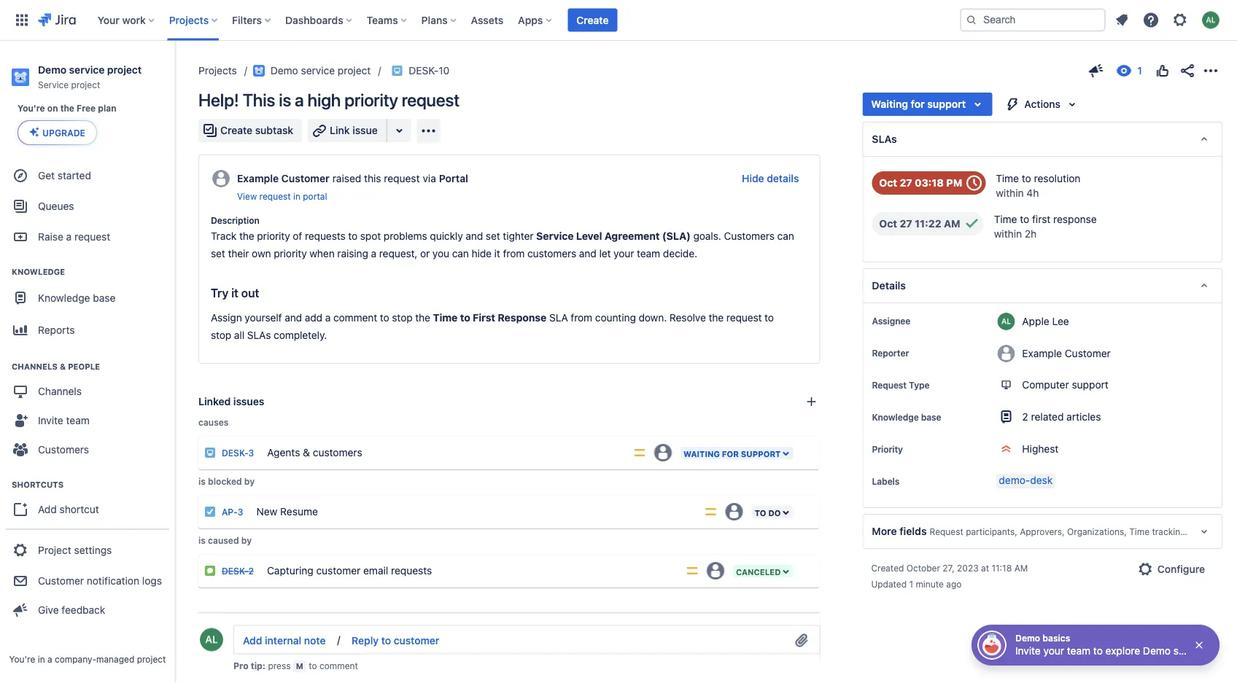 Task type: describe. For each thing, give the bounding box(es) containing it.
your
[[98, 14, 120, 26]]

a left high
[[295, 90, 304, 110]]

03:18
[[915, 177, 944, 189]]

customers inside customers "link"
[[38, 444, 89, 456]]

reports link
[[6, 315, 169, 347]]

new resume
[[257, 506, 318, 518]]

link issue button
[[308, 119, 388, 142]]

link issue
[[330, 124, 378, 136]]

company-
[[55, 655, 96, 665]]

demo for demo service project service project
[[38, 64, 66, 76]]

issue
[[353, 124, 378, 136]]

desk
[[1031, 475, 1053, 487]]

when
[[310, 248, 335, 260]]

banner containing your work
[[0, 0, 1238, 41]]

oct for oct 27 03:18 pm
[[880, 177, 898, 189]]

computer
[[1023, 379, 1070, 391]]

copy link to issue image
[[447, 64, 459, 76]]

plan
[[98, 103, 116, 113]]

team inside demo basics invite your team to explore demo service projec
[[1068, 645, 1091, 658]]

request inside more fields request participants, approvers, organizations, time tracking, approver gr
[[930, 527, 964, 537]]

add internal note button
[[234, 630, 335, 653]]

from inside sla from counting down. resolve the request to stop all slas completely.
[[571, 312, 593, 324]]

shortcuts group
[[6, 465, 169, 529]]

and inside goals. customers can set their own priority when raising a request, or you can hide it from customers and let your team decide.
[[579, 248, 597, 260]]

computer support
[[1023, 379, 1109, 391]]

your work button
[[93, 8, 160, 32]]

it help image
[[391, 65, 403, 77]]

to inside sla from counting down. resolve the request to stop all slas completely.
[[765, 312, 774, 324]]

demo for demo basics invite your team to explore demo service projec
[[1016, 633, 1041, 644]]

waiting for support
[[872, 98, 966, 110]]

request type
[[872, 380, 930, 390]]

give feedback
[[38, 605, 105, 617]]

1 vertical spatial priority
[[257, 230, 290, 242]]

share image
[[1179, 62, 1197, 80]]

0 vertical spatial is
[[279, 90, 291, 110]]

actions button
[[999, 93, 1087, 116]]

notifications image
[[1114, 11, 1131, 29]]

resume
[[280, 506, 318, 518]]

via
[[423, 173, 436, 185]]

basics
[[1043, 633, 1071, 644]]

waiting
[[872, 98, 909, 110]]

service for demo service project service project
[[69, 64, 105, 76]]

projects for projects 'link' at the left top of the page
[[198, 65, 237, 77]]

press
[[268, 662, 291, 672]]

the up their
[[239, 230, 254, 242]]

portal
[[303, 192, 327, 202]]

tracking,
[[1153, 527, 1189, 537]]

within inside time to first response within 2h
[[994, 228, 1022, 240]]

agents & customers link
[[261, 439, 627, 468]]

knowledge group
[[6, 252, 169, 351]]

help image
[[1143, 11, 1160, 29]]

high
[[308, 90, 341, 110]]

reports
[[38, 325, 75, 337]]

the right on
[[60, 103, 74, 113]]

your inside goals. customers can set their own priority when raising a request, or you can hide it from customers and let your team decide.
[[614, 248, 634, 260]]

response
[[1054, 213, 1097, 226]]

add shortcut
[[38, 504, 99, 516]]

demo-
[[999, 475, 1031, 487]]

add attachment image
[[794, 632, 811, 650]]

27,
[[943, 563, 955, 574]]

1 horizontal spatial can
[[778, 230, 795, 242]]

27 for 11:22
[[900, 218, 913, 230]]

raise a request
[[38, 231, 110, 243]]

2h
[[1025, 228, 1037, 240]]

you're for you're in a company-managed project
[[9, 655, 35, 665]]

demo-desk
[[999, 475, 1053, 487]]

filters button
[[228, 8, 277, 32]]

a inside goals. customers can set their own priority when raising a request, or you can hide it from customers and let your team decide.
[[371, 248, 377, 260]]

plans
[[422, 14, 448, 26]]

you're for you're on the free plan
[[18, 103, 45, 113]]

1 horizontal spatial 2
[[1023, 411, 1029, 423]]

project up 'plan'
[[107, 64, 142, 76]]

counting
[[595, 312, 636, 324]]

related
[[1032, 411, 1064, 423]]

project up help! this is a high priority request
[[338, 65, 371, 77]]

description
[[211, 215, 260, 226]]

people
[[68, 362, 100, 372]]

within 2h button
[[994, 227, 1037, 242]]

slas inside sla from counting down. resolve the request to stop all slas completely.
[[247, 330, 271, 342]]

feedback
[[62, 605, 105, 617]]

assign yourself and add a comment to stop the time to first response
[[211, 312, 547, 324]]

you're on the free plan
[[18, 103, 116, 113]]

note
[[304, 635, 326, 647]]

example for example customer raised this request via portal
[[237, 173, 279, 185]]

1 vertical spatial base
[[921, 412, 942, 423]]

you
[[433, 248, 450, 260]]

portal
[[439, 173, 468, 185]]

0 horizontal spatial requests
[[247, 635, 290, 647]]

this
[[364, 173, 381, 185]]

customers inside goals. customers can set their own priority when raising a request, or you can hide it from customers and let your team decide.
[[528, 248, 577, 260]]

to inside time to first response within 2h
[[1020, 213, 1030, 226]]

participants,
[[966, 527, 1018, 537]]

resolve
[[670, 312, 706, 324]]

priority: medium image for new resume
[[704, 505, 719, 520]]

team inside popup button
[[66, 415, 90, 427]]

agents & customers
[[267, 447, 362, 459]]

the left first
[[415, 312, 431, 324]]

m
[[296, 662, 303, 672]]

link an issue image
[[806, 396, 818, 408]]

desk- for 10
[[409, 65, 439, 77]]

hide
[[472, 248, 492, 260]]

2023
[[958, 563, 979, 574]]

& for channels
[[60, 362, 66, 372]]

demo right explore on the right bottom
[[1144, 645, 1171, 658]]

dashboards
[[285, 14, 343, 26]]

subtask
[[255, 124, 294, 136]]

time inside more fields request participants, approvers, organizations, time tracking, approver gr
[[1130, 527, 1150, 537]]

add app image
[[420, 122, 438, 140]]

for
[[911, 98, 925, 110]]

add for add shortcut
[[38, 504, 57, 516]]

settings image
[[1172, 11, 1190, 29]]

by for capturing customer email requests
[[241, 536, 252, 546]]

0 horizontal spatial am
[[944, 218, 961, 230]]

group containing get started
[[6, 157, 169, 634]]

demo service project image
[[253, 65, 265, 77]]

add internal note
[[243, 635, 326, 647]]

2 vertical spatial knowledge
[[872, 412, 919, 423]]

create for create
[[577, 14, 609, 26]]

projects link
[[198, 62, 237, 80]]

details element
[[863, 269, 1223, 304]]

customers inside goals. customers can set their own priority when raising a request, or you can hide it from customers and let your team decide.
[[724, 230, 775, 242]]

apple lee
[[1023, 315, 1070, 327]]

raise
[[38, 231, 63, 243]]

requests inside capturing customer email requests 'link'
[[391, 565, 432, 577]]

the inside sla from counting down. resolve the request to stop all slas completely.
[[709, 312, 724, 324]]

track
[[211, 230, 237, 242]]

link web pages and more image
[[391, 122, 408, 139]]

1 horizontal spatial set
[[486, 230, 500, 242]]

profile image of apple lee image
[[200, 629, 223, 652]]

within 4h button
[[996, 186, 1039, 201]]

hide details
[[742, 173, 799, 185]]

details
[[767, 173, 799, 185]]

3 for new resume
[[238, 508, 243, 518]]

27 for 03:18
[[900, 177, 913, 189]]

11:22
[[915, 218, 942, 230]]

is for new
[[198, 477, 206, 487]]

similar
[[211, 635, 245, 647]]

issue type: task image
[[204, 507, 216, 518]]

fields
[[900, 526, 927, 538]]

by for new resume
[[244, 477, 255, 487]]

add shortcut button
[[6, 496, 169, 525]]

0 horizontal spatial it
[[231, 287, 239, 300]]

channels & people group
[[6, 347, 169, 469]]

a left company-
[[47, 655, 52, 665]]

to inside demo basics invite your team to explore demo service projec
[[1094, 645, 1103, 658]]

shortcut
[[60, 504, 99, 516]]

1 vertical spatial can
[[452, 248, 469, 260]]

issue type: it help image
[[204, 447, 216, 459]]

request right view
[[259, 192, 291, 202]]

channels button
[[6, 377, 169, 407]]

example for example customer
[[1023, 347, 1063, 359]]

request down desk-10 link
[[402, 90, 460, 110]]

raised
[[333, 173, 361, 185]]

service inside demo service project service project
[[38, 80, 69, 90]]

& for agents
[[303, 447, 310, 459]]

request inside sla from counting down. resolve the request to stop all slas completely.
[[727, 312, 762, 324]]

priority inside goals. customers can set their own priority when raising a request, or you can hide it from customers and let your team decide.
[[274, 248, 307, 260]]

desk- for 3
[[222, 449, 249, 459]]

labels pin to top. only you can see pinned fields. image
[[903, 476, 915, 488]]

project right managed
[[137, 655, 166, 665]]

customer inside 'group'
[[38, 576, 84, 588]]

sidebar navigation image
[[159, 58, 191, 88]]

agreement
[[605, 230, 660, 242]]

notification
[[87, 576, 139, 588]]

channels & people
[[12, 362, 100, 372]]

0 vertical spatial stop
[[392, 312, 413, 324]]

0 horizontal spatial request
[[872, 380, 907, 390]]

dashboards button
[[281, 8, 358, 32]]

get started link
[[6, 161, 169, 191]]

comment for to
[[320, 662, 358, 672]]

example customer
[[1023, 347, 1111, 359]]

assets
[[471, 14, 504, 26]]

your work
[[98, 14, 146, 26]]

link
[[330, 124, 350, 136]]

goals.
[[694, 230, 722, 242]]

1 horizontal spatial and
[[466, 230, 483, 242]]

desk-10
[[409, 65, 450, 77]]

group containing project settings
[[6, 529, 169, 630]]

primary element
[[9, 0, 960, 41]]

knowledge base link
[[6, 283, 169, 315]]

knowledge inside the knowledge base link
[[38, 292, 90, 304]]



Task type: vqa. For each thing, say whether or not it's contained in the screenshot.
up
no



Task type: locate. For each thing, give the bounding box(es) containing it.
time inside time to first response within 2h
[[994, 213, 1018, 226]]

your right let
[[614, 248, 634, 260]]

upgrade button
[[18, 121, 96, 145]]

0 vertical spatial request
[[872, 380, 907, 390]]

2 vertical spatial requests
[[247, 635, 290, 647]]

new
[[257, 506, 278, 518]]

capturing customer email requests
[[267, 565, 432, 577]]

customer up computer support
[[1065, 347, 1111, 359]]

2 horizontal spatial service
[[1174, 645, 1208, 658]]

is for capturing
[[198, 536, 206, 546]]

you're
[[18, 103, 45, 113], [9, 655, 35, 665]]

1 horizontal spatial customer
[[394, 635, 440, 647]]

desk- for 2
[[222, 567, 249, 577]]

1 vertical spatial comment
[[320, 662, 358, 672]]

on
[[47, 103, 58, 113]]

2 vertical spatial customer
[[38, 576, 84, 588]]

decide.
[[663, 248, 698, 260]]

oct 27 11:22 am
[[880, 218, 961, 230]]

Search field
[[960, 8, 1106, 32]]

and up hide
[[466, 230, 483, 242]]

0 horizontal spatial customer
[[38, 576, 84, 588]]

shortcuts
[[12, 481, 64, 490]]

add for add internal note
[[243, 635, 262, 647]]

spot
[[360, 230, 381, 242]]

customer right reply
[[394, 635, 440, 647]]

search image
[[966, 14, 978, 26]]

request left via
[[384, 173, 420, 185]]

0 vertical spatial it
[[495, 248, 500, 260]]

customers right agents at the left bottom of page
[[313, 447, 362, 459]]

it right hide
[[495, 248, 500, 260]]

2 horizontal spatial customer
[[1065, 347, 1111, 359]]

demo inside demo service project service project
[[38, 64, 66, 76]]

1 horizontal spatial in
[[293, 192, 301, 202]]

customer up portal
[[281, 173, 330, 185]]

0 vertical spatial am
[[944, 218, 961, 230]]

by right blocked
[[244, 477, 255, 487]]

demo basics invite your team to explore demo service projec
[[1016, 633, 1238, 658]]

show image
[[782, 630, 805, 653]]

from inside goals. customers can set their own priority when raising a request, or you can hide it from customers and let your team decide.
[[503, 248, 525, 260]]

desk-2
[[222, 567, 254, 577]]

to
[[1022, 173, 1032, 185], [1020, 213, 1030, 226], [348, 230, 358, 242], [380, 312, 389, 324], [460, 312, 471, 324], [765, 312, 774, 324], [381, 635, 391, 647], [1094, 645, 1103, 658], [309, 662, 317, 672]]

at
[[982, 563, 990, 574]]

response
[[498, 312, 547, 324]]

1 vertical spatial customers
[[38, 444, 89, 456]]

and left let
[[579, 248, 597, 260]]

demo-desk link
[[996, 474, 1056, 489]]

0 horizontal spatial priority: medium image
[[685, 564, 700, 579]]

desk-10 link
[[409, 62, 450, 80]]

1 horizontal spatial customers
[[528, 248, 577, 260]]

0 horizontal spatial invite
[[38, 415, 63, 427]]

1 vertical spatial you're
[[9, 655, 35, 665]]

projec
[[1211, 645, 1238, 658]]

to inside button
[[381, 635, 391, 647]]

request
[[402, 90, 460, 110], [384, 173, 420, 185], [259, 192, 291, 202], [74, 231, 110, 243], [727, 312, 762, 324]]

comment for a
[[333, 312, 377, 324]]

1 vertical spatial 3
[[238, 508, 243, 518]]

1 vertical spatial knowledge base
[[872, 412, 942, 423]]

raise a request link
[[6, 223, 169, 252]]

try it out
[[211, 287, 259, 300]]

the right resolve
[[709, 312, 724, 324]]

your profile and settings image
[[1203, 11, 1220, 29]]

0 vertical spatial customers
[[528, 248, 577, 260]]

create for create subtask
[[220, 124, 253, 136]]

knowledge down request type
[[872, 412, 919, 423]]

service up on
[[38, 80, 69, 90]]

can right you
[[452, 248, 469, 260]]

ap-
[[222, 508, 238, 518]]

(sla)
[[663, 230, 691, 242]]

and up completely.
[[285, 312, 302, 324]]

0 vertical spatial you're
[[18, 103, 45, 113]]

it inside goals. customers can set their own priority when raising a request, or you can hide it from customers and let your team decide.
[[495, 248, 500, 260]]

oct left 11:22
[[880, 218, 898, 230]]

resolution
[[1034, 173, 1081, 185]]

can down details
[[778, 230, 795, 242]]

1 vertical spatial customers
[[313, 447, 362, 459]]

desk- right issue type: service request icon
[[222, 567, 249, 577]]

0 vertical spatial in
[[293, 192, 301, 202]]

1 vertical spatial am
[[1015, 563, 1028, 574]]

2 related articles
[[1023, 411, 1102, 423]]

& left people
[[60, 362, 66, 372]]

a right raise at the left top
[[66, 231, 72, 243]]

time up within 2h button
[[994, 213, 1018, 226]]

service inside demo basics invite your team to explore demo service projec
[[1174, 645, 1208, 658]]

your down basics
[[1044, 645, 1065, 658]]

you're left on
[[18, 103, 45, 113]]

capturing customer email requests link
[[261, 557, 679, 586]]

0 horizontal spatial customer
[[316, 565, 361, 577]]

1 oct from the top
[[880, 177, 898, 189]]

am right 11:18
[[1015, 563, 1028, 574]]

project up "free"
[[71, 80, 100, 90]]

ap-3
[[222, 508, 243, 518]]

2 horizontal spatial and
[[579, 248, 597, 260]]

upgrade
[[42, 128, 85, 138]]

priority up own
[[257, 230, 290, 242]]

slas inside the slas element
[[872, 133, 897, 145]]

time up within 4h button
[[996, 173, 1020, 185]]

0 vertical spatial create
[[577, 14, 609, 26]]

managed
[[96, 655, 134, 665]]

issue type: service request image
[[204, 566, 216, 577]]

from right the sla
[[571, 312, 593, 324]]

1 vertical spatial projects
[[198, 65, 237, 77]]

0 horizontal spatial create
[[220, 124, 253, 136]]

1 horizontal spatial team
[[637, 248, 661, 260]]

service up "free"
[[69, 64, 105, 76]]

1 horizontal spatial support
[[1072, 379, 1109, 391]]

1 vertical spatial service
[[537, 230, 574, 242]]

invite inside demo basics invite your team to explore demo service projec
[[1016, 645, 1041, 658]]

0 vertical spatial knowledge
[[12, 268, 65, 277]]

plans button
[[417, 8, 462, 32]]

lee
[[1053, 315, 1070, 327]]

banner
[[0, 0, 1238, 41]]

2 group from the top
[[6, 529, 169, 630]]

request down queues link
[[74, 231, 110, 243]]

to inside time to resolution within 4h
[[1022, 173, 1032, 185]]

2 vertical spatial and
[[285, 312, 302, 324]]

0 vertical spatial by
[[244, 477, 255, 487]]

slas down yourself
[[247, 330, 271, 342]]

or
[[420, 248, 430, 260]]

am inside created october 27, 2023 at 11:18 am updated 1 minute ago
[[1015, 563, 1028, 574]]

stop inside sla from counting down. resolve the request to stop all slas completely.
[[211, 330, 231, 342]]

team down channels popup button
[[66, 415, 90, 427]]

3 left new
[[238, 508, 243, 518]]

1 vertical spatial by
[[241, 536, 252, 546]]

create down help!
[[220, 124, 253, 136]]

customer inside the reply to customer button
[[394, 635, 440, 647]]

1 horizontal spatial requests
[[305, 230, 346, 242]]

desk-3
[[222, 449, 254, 459]]

team
[[637, 248, 661, 260], [66, 415, 90, 427], [1068, 645, 1091, 658]]

tighter
[[503, 230, 534, 242]]

am right 11:22
[[944, 218, 961, 230]]

project settings
[[38, 545, 112, 557]]

priority: medium image
[[704, 505, 719, 520], [685, 564, 700, 579]]

problems
[[384, 230, 427, 242]]

slas element
[[863, 122, 1223, 157]]

slas down the waiting at the top right of the page
[[872, 133, 897, 145]]

this
[[243, 90, 275, 110]]

priority: medium image for capturing customer email requests
[[685, 564, 700, 579]]

requests right email
[[391, 565, 432, 577]]

time to first response within 2h
[[994, 213, 1097, 240]]

priority: medium image
[[633, 446, 647, 461]]

try
[[211, 287, 229, 300]]

1 vertical spatial stop
[[211, 330, 231, 342]]

from down the tighter
[[503, 248, 525, 260]]

within inside time to resolution within 4h
[[996, 187, 1024, 199]]

team down the agreement
[[637, 248, 661, 260]]

0 horizontal spatial in
[[38, 655, 45, 665]]

0 vertical spatial your
[[614, 248, 634, 260]]

their
[[228, 248, 249, 260]]

base up reports link
[[93, 292, 116, 304]]

set up hide
[[486, 230, 500, 242]]

a inside "link"
[[66, 231, 72, 243]]

project settings link
[[6, 535, 169, 567]]

1 horizontal spatial knowledge base
[[872, 412, 942, 423]]

invite
[[38, 415, 63, 427], [1016, 645, 1041, 658]]

base down the type
[[921, 412, 942, 423]]

it right try
[[231, 287, 239, 300]]

a right add
[[325, 312, 331, 324]]

customers link
[[6, 436, 169, 465]]

actions
[[1025, 98, 1061, 110]]

create inside primary element
[[577, 14, 609, 26]]

1 group from the top
[[6, 157, 169, 634]]

give feedback image
[[1088, 62, 1106, 80]]

projects for the projects dropdown button at the top of page
[[169, 14, 209, 26]]

0 horizontal spatial &
[[60, 362, 66, 372]]

invite team button
[[6, 407, 169, 436]]

1 horizontal spatial base
[[921, 412, 942, 423]]

projects inside dropdown button
[[169, 14, 209, 26]]

1 vertical spatial slas
[[247, 330, 271, 342]]

requests up the tip:
[[247, 635, 290, 647]]

channels inside popup button
[[38, 386, 82, 398]]

3 for agents & customers
[[249, 449, 254, 459]]

customer up give feedback at left
[[38, 576, 84, 588]]

oct for oct 27 11:22 am
[[880, 218, 898, 230]]

within left 2h
[[994, 228, 1022, 240]]

am
[[944, 218, 961, 230], [1015, 563, 1028, 574]]

1 horizontal spatial priority: medium image
[[704, 505, 719, 520]]

1 vertical spatial invite
[[1016, 645, 1041, 658]]

knowledge base inside knowledge group
[[38, 292, 116, 304]]

team inside goals. customers can set their own priority when raising a request, or you can hide it from customers and let your team decide.
[[637, 248, 661, 260]]

0 horizontal spatial add
[[38, 504, 57, 516]]

time left first
[[433, 312, 458, 324]]

priority up issue
[[345, 90, 398, 110]]

demo service project service project
[[38, 64, 142, 90]]

completely.
[[274, 330, 327, 342]]

filters
[[232, 14, 262, 26]]

stop left all
[[211, 330, 231, 342]]

demo for demo service project
[[271, 65, 298, 77]]

in left portal
[[293, 192, 301, 202]]

0 horizontal spatial knowledge base
[[38, 292, 116, 304]]

support inside dropdown button
[[928, 98, 966, 110]]

group
[[6, 157, 169, 634], [6, 529, 169, 630]]

is left blocked
[[198, 477, 206, 487]]

0 vertical spatial set
[[486, 230, 500, 242]]

1 27 from the top
[[900, 177, 913, 189]]

0 vertical spatial service
[[38, 80, 69, 90]]

customer for example customer raised this request via portal
[[281, 173, 330, 185]]

service left level
[[537, 230, 574, 242]]

vote options: no one has voted for this issue yet. image
[[1154, 62, 1172, 80]]

service up high
[[301, 65, 335, 77]]

team down basics
[[1068, 645, 1091, 658]]

knowledge up reports
[[38, 292, 90, 304]]

0 vertical spatial priority
[[345, 90, 398, 110]]

1 horizontal spatial add
[[243, 635, 262, 647]]

desk- inside desk-10 link
[[409, 65, 439, 77]]

1 vertical spatial request
[[930, 527, 964, 537]]

add
[[38, 504, 57, 516], [243, 635, 262, 647]]

time left "tracking,"
[[1130, 527, 1150, 537]]

customer for example customer
[[1065, 347, 1111, 359]]

2 oct from the top
[[880, 218, 898, 230]]

comment right add
[[333, 312, 377, 324]]

help! this is a high priority request
[[198, 90, 460, 110]]

0 vertical spatial comment
[[333, 312, 377, 324]]

2 horizontal spatial requests
[[391, 565, 432, 577]]

1 vertical spatial oct
[[880, 218, 898, 230]]

add inside shortcuts 'group'
[[38, 504, 57, 516]]

request left the type
[[872, 380, 907, 390]]

view request in portal
[[237, 192, 327, 202]]

desk- right issue type: it help image
[[222, 449, 249, 459]]

highest
[[1023, 443, 1059, 455]]

level
[[576, 230, 602, 242]]

4h
[[1027, 187, 1039, 199]]

your inside demo basics invite your team to explore demo service projec
[[1044, 645, 1065, 658]]

1 vertical spatial add
[[243, 635, 262, 647]]

you're left company-
[[9, 655, 35, 665]]

2 27 from the top
[[900, 218, 913, 230]]

comment down /
[[320, 662, 358, 672]]

clockicon image
[[963, 171, 986, 195]]

1 vertical spatial example
[[1023, 347, 1063, 359]]

0 horizontal spatial 3
[[238, 508, 243, 518]]

channels down reports
[[12, 362, 58, 372]]

2 left related
[[1023, 411, 1029, 423]]

27 left 03:18
[[900, 177, 913, 189]]

is left caused
[[198, 536, 206, 546]]

teams
[[367, 14, 398, 26]]

within left 4h
[[996, 187, 1024, 199]]

customers down invite team
[[38, 444, 89, 456]]

0 vertical spatial oct
[[880, 177, 898, 189]]

& inside "link"
[[303, 447, 310, 459]]

1 horizontal spatial service
[[301, 65, 335, 77]]

time
[[996, 173, 1020, 185], [994, 213, 1018, 226], [433, 312, 458, 324], [1130, 527, 1150, 537]]

support up articles
[[1072, 379, 1109, 391]]

0 horizontal spatial set
[[211, 248, 225, 260]]

0 vertical spatial base
[[93, 292, 116, 304]]

time inside time to resolution within 4h
[[996, 173, 1020, 185]]

add down shortcuts at the bottom left
[[38, 504, 57, 516]]

example up the computer
[[1023, 347, 1063, 359]]

give feedback button
[[6, 596, 169, 626]]

support
[[928, 98, 966, 110], [1072, 379, 1109, 391]]

1 vertical spatial your
[[1044, 645, 1065, 658]]

jira image
[[38, 11, 76, 29], [38, 11, 76, 29]]

& inside group
[[60, 362, 66, 372]]

projects up sidebar navigation icon
[[169, 14, 209, 26]]

1 horizontal spatial 3
[[249, 449, 254, 459]]

base inside knowledge group
[[93, 292, 116, 304]]

1 horizontal spatial from
[[571, 312, 593, 324]]

your
[[614, 248, 634, 260], [1044, 645, 1065, 658]]

request inside "link"
[[74, 231, 110, 243]]

a down the 'spot'
[[371, 248, 377, 260]]

reply to customer
[[352, 635, 440, 647]]

27 left 11:22
[[900, 218, 913, 230]]

1 horizontal spatial request
[[930, 527, 964, 537]]

1 vertical spatial support
[[1072, 379, 1109, 391]]

1 horizontal spatial slas
[[872, 133, 897, 145]]

desk- right it help image
[[409, 65, 439, 77]]

0 vertical spatial channels
[[12, 362, 58, 372]]

1 horizontal spatial &
[[303, 447, 310, 459]]

october
[[907, 563, 941, 574]]

request,
[[379, 248, 418, 260]]

customer left email
[[316, 565, 361, 577]]

more fields element
[[863, 515, 1238, 550]]

own
[[252, 248, 271, 260]]

0 vertical spatial customer
[[281, 173, 330, 185]]

is right this
[[279, 90, 291, 110]]

1 vertical spatial set
[[211, 248, 225, 260]]

0 vertical spatial support
[[928, 98, 966, 110]]

2 vertical spatial is
[[198, 536, 206, 546]]

is blocked by
[[198, 477, 255, 487]]

2 horizontal spatial team
[[1068, 645, 1091, 658]]

0 vertical spatial 3
[[249, 449, 254, 459]]

projects
[[169, 14, 209, 26], [198, 65, 237, 77]]

0 vertical spatial projects
[[169, 14, 209, 26]]

demo up on
[[38, 64, 66, 76]]

stop down request,
[[392, 312, 413, 324]]

labels
[[872, 477, 900, 487]]

service left projec
[[1174, 645, 1208, 658]]

reporter
[[872, 348, 909, 358]]

1 horizontal spatial create
[[577, 14, 609, 26]]

service for demo service project
[[301, 65, 335, 77]]

settings
[[74, 545, 112, 557]]

1 horizontal spatial your
[[1044, 645, 1065, 658]]

0 horizontal spatial support
[[928, 98, 966, 110]]

&
[[60, 362, 66, 372], [303, 447, 310, 459]]

1 vertical spatial in
[[38, 655, 45, 665]]

channels for channels
[[38, 386, 82, 398]]

demo left basics
[[1016, 633, 1041, 644]]

by right caused
[[241, 536, 252, 546]]

in left company-
[[38, 655, 45, 665]]

0 vertical spatial knowledge base
[[38, 292, 116, 304]]

oct left 03:18
[[880, 177, 898, 189]]

goals. customers can set their own priority when raising a request, or you can hide it from customers and let your team decide.
[[211, 230, 797, 260]]

projects up help!
[[198, 65, 237, 77]]

customer inside capturing customer email requests 'link'
[[316, 565, 361, 577]]

service inside demo service project service project
[[69, 64, 105, 76]]

customer notification logs link
[[6, 567, 169, 596]]

stop
[[392, 312, 413, 324], [211, 330, 231, 342]]

create subtask button
[[198, 119, 302, 142]]

0 horizontal spatial 2
[[249, 567, 254, 577]]

0 vertical spatial invite
[[38, 415, 63, 427]]

type
[[909, 380, 930, 390]]

close image
[[1194, 640, 1206, 652]]

0 vertical spatial customers
[[724, 230, 775, 242]]

0 horizontal spatial service
[[38, 80, 69, 90]]

0 horizontal spatial and
[[285, 312, 302, 324]]

set inside goals. customers can set their own priority when raising a request, or you can hide it from customers and let your team decide.
[[211, 248, 225, 260]]

free
[[77, 103, 96, 113]]

0 horizontal spatial can
[[452, 248, 469, 260]]

customers inside "link"
[[313, 447, 362, 459]]

actions image
[[1203, 62, 1220, 80]]

requests up when
[[305, 230, 346, 242]]

blocked
[[208, 477, 242, 487]]

1 vertical spatial it
[[231, 287, 239, 300]]

invite inside popup button
[[38, 415, 63, 427]]

channels for channels & people
[[12, 362, 58, 372]]

appswitcher icon image
[[13, 11, 31, 29]]

1 vertical spatial priority: medium image
[[685, 564, 700, 579]]

customers right goals.
[[724, 230, 775, 242]]

0 vertical spatial requests
[[305, 230, 346, 242]]

channels down channels & people
[[38, 386, 82, 398]]

priority down of
[[274, 248, 307, 260]]

1 vertical spatial from
[[571, 312, 593, 324]]

create right apps dropdown button on the top left
[[577, 14, 609, 26]]

raising
[[337, 248, 368, 260]]

1 vertical spatial 2
[[249, 567, 254, 577]]

1 vertical spatial is
[[198, 477, 206, 487]]

customers
[[528, 248, 577, 260], [313, 447, 362, 459]]

it
[[495, 248, 500, 260], [231, 287, 239, 300]]

& right agents at the left bottom of page
[[303, 447, 310, 459]]

in
[[293, 192, 301, 202], [38, 655, 45, 665]]



